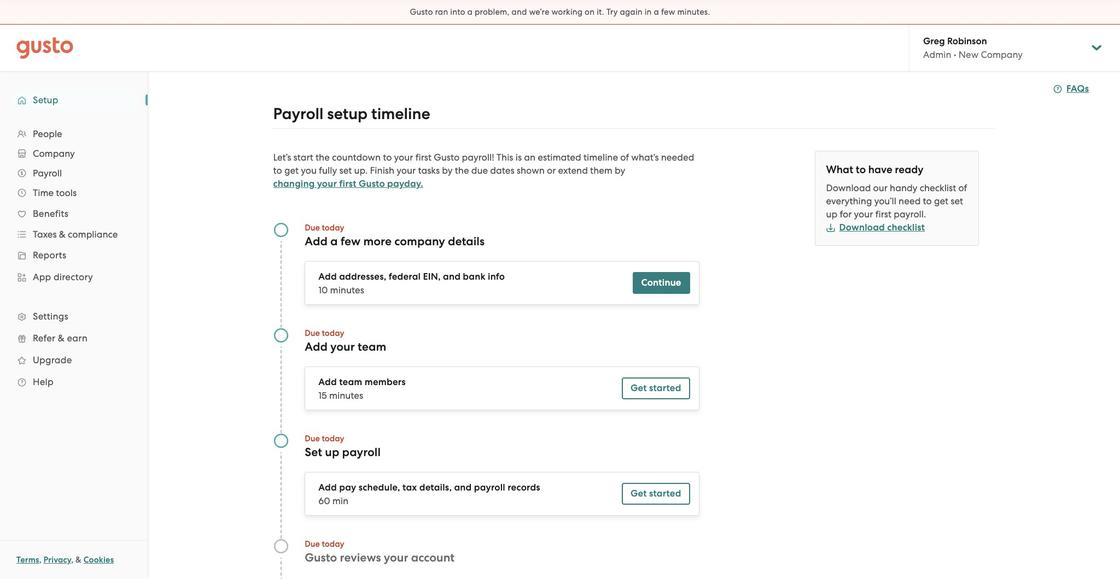 Task type: locate. For each thing, give the bounding box(es) containing it.
team up members
[[358, 340, 386, 354]]

your right reviews at the bottom of the page
[[384, 551, 408, 566]]

a right in
[[654, 7, 659, 17]]

have
[[869, 164, 893, 176]]

1 get started button from the top
[[622, 378, 690, 400]]

few left more
[[341, 235, 361, 249]]

and inside add pay schedule, tax details, and payroll records 60 min
[[454, 483, 472, 494]]

2 today from the top
[[322, 329, 344, 339]]

the left due
[[455, 165, 469, 176]]

2 , from the left
[[71, 556, 74, 566]]

first up "tasks"
[[416, 152, 432, 163]]

2 get started button from the top
[[622, 484, 690, 505]]

and right details,
[[454, 483, 472, 494]]

1 horizontal spatial get
[[934, 196, 949, 207]]

privacy link
[[44, 556, 71, 566]]

add inside add pay schedule, tax details, and payroll records 60 min
[[319, 483, 337, 494]]

due right "circle blank" icon
[[305, 540, 320, 550]]

0 vertical spatial team
[[358, 340, 386, 354]]

0 horizontal spatial get
[[284, 165, 299, 176]]

today down changing your first gusto payday. button
[[322, 223, 344, 233]]

1 vertical spatial checklist
[[887, 222, 925, 234]]

1 vertical spatial set
[[951, 196, 963, 207]]

the up fully
[[316, 152, 330, 163]]

payday.
[[387, 178, 423, 190]]

up left for
[[826, 209, 838, 220]]

payroll for payroll
[[33, 168, 62, 179]]

1 vertical spatial timeline
[[584, 152, 618, 163]]

of
[[621, 152, 629, 163], [959, 183, 967, 194]]

few right in
[[661, 7, 675, 17]]

download for download our handy checklist of everything you'll need to get set up for your first payroll.
[[826, 183, 871, 194]]

team inside due today add your team
[[358, 340, 386, 354]]

0 horizontal spatial first
[[339, 178, 356, 190]]

1 horizontal spatial payroll
[[273, 104, 324, 124]]

0 horizontal spatial by
[[442, 165, 453, 176]]

to
[[383, 152, 392, 163], [856, 164, 866, 176], [273, 165, 282, 176], [923, 196, 932, 207]]

app
[[33, 272, 51, 283]]

minutes.
[[678, 7, 710, 17]]

your right for
[[854, 209, 873, 220]]

0 vertical spatial get
[[631, 383, 647, 394]]

0 horizontal spatial set
[[339, 165, 352, 176]]

•
[[954, 49, 957, 60]]

get started button for set up payroll
[[622, 484, 690, 505]]

1 by from the left
[[442, 165, 453, 176]]

let's
[[273, 152, 291, 163]]

1 vertical spatial get
[[934, 196, 949, 207]]

0 vertical spatial of
[[621, 152, 629, 163]]

list
[[0, 124, 148, 393]]

help link
[[11, 373, 137, 392]]

4 today from the top
[[322, 540, 344, 550]]

add inside the add addresses, federal ein, and bank info 10 minutes
[[319, 271, 337, 283]]

1 horizontal spatial the
[[455, 165, 469, 176]]

1 vertical spatial team
[[339, 377, 362, 388]]

faqs button
[[1054, 83, 1089, 96]]

& left earn
[[58, 333, 65, 344]]

0 vertical spatial set
[[339, 165, 352, 176]]

today for your
[[322, 329, 344, 339]]

2 vertical spatial and
[[454, 483, 472, 494]]

&
[[59, 229, 66, 240], [58, 333, 65, 344], [76, 556, 82, 566]]

payroll inside due today set up payroll
[[342, 446, 381, 460]]

first for for
[[876, 209, 892, 220]]

a left more
[[330, 235, 338, 249]]

addresses,
[[339, 271, 387, 283]]

0 horizontal spatial the
[[316, 152, 330, 163]]

refer
[[33, 333, 55, 344]]

by right "tasks"
[[442, 165, 453, 176]]

0 vertical spatial and
[[512, 7, 527, 17]]

due for gusto reviews your account
[[305, 540, 320, 550]]

payroll inside dropdown button
[[33, 168, 62, 179]]

1 horizontal spatial a
[[468, 7, 473, 17]]

2 vertical spatial first
[[876, 209, 892, 220]]

1 vertical spatial download
[[839, 222, 885, 234]]

time tools
[[33, 188, 77, 199]]

& right taxes
[[59, 229, 66, 240]]

company inside greg robinson admin • new company
[[981, 49, 1023, 60]]

1 vertical spatial &
[[58, 333, 65, 344]]

& inside taxes & compliance dropdown button
[[59, 229, 66, 240]]

set inside let's start the countdown to your first gusto payroll! this is an estimated                     timeline of what's needed to get you fully set up.
[[339, 165, 352, 176]]

today for reviews
[[322, 540, 344, 550]]

start
[[294, 152, 313, 163]]

0 horizontal spatial payroll
[[342, 446, 381, 460]]

compliance
[[68, 229, 118, 240]]

checklist inside download our handy checklist of everything you'll need to get set up for your first payroll.
[[920, 183, 956, 194]]

the inside let's start the countdown to your first gusto payroll! this is an estimated                     timeline of what's needed to get you fully set up.
[[316, 152, 330, 163]]

handy
[[890, 183, 918, 194]]

due up set
[[305, 434, 320, 444]]

to down let's
[[273, 165, 282, 176]]

by
[[442, 165, 453, 176], [615, 165, 625, 176]]

payroll up "time"
[[33, 168, 62, 179]]

0 vertical spatial payroll
[[342, 446, 381, 460]]

get inside let's start the countdown to your first gusto payroll! this is an estimated                     timeline of what's needed to get you fully set up.
[[284, 165, 299, 176]]

payroll up 'pay'
[[342, 446, 381, 460]]

due inside due today add a few more company details
[[305, 223, 320, 233]]

by right "them"
[[615, 165, 625, 176]]

due for set up payroll
[[305, 434, 320, 444]]

4 due from the top
[[305, 540, 320, 550]]

2 due from the top
[[305, 329, 320, 339]]

of inside let's start the countdown to your first gusto payroll! this is an estimated                     timeline of what's needed to get you fully set up.
[[621, 152, 629, 163]]

team
[[358, 340, 386, 354], [339, 377, 362, 388]]

today up reviews at the bottom of the page
[[322, 540, 344, 550]]

due for add your team
[[305, 329, 320, 339]]

due
[[305, 223, 320, 233], [305, 329, 320, 339], [305, 434, 320, 444], [305, 540, 320, 550]]

download down for
[[839, 222, 885, 234]]

1 horizontal spatial payroll
[[474, 483, 505, 494]]

a
[[468, 7, 473, 17], [654, 7, 659, 17], [330, 235, 338, 249]]

1 vertical spatial payroll
[[474, 483, 505, 494]]

1 horizontal spatial ,
[[71, 556, 74, 566]]

0 vertical spatial the
[[316, 152, 330, 163]]

app directory
[[33, 272, 93, 283]]

tasks
[[418, 165, 440, 176]]

0 vertical spatial get started button
[[622, 378, 690, 400]]

0 vertical spatial checklist
[[920, 183, 956, 194]]

payroll left records
[[474, 483, 505, 494]]

get for add your team
[[631, 383, 647, 394]]

company down people
[[33, 148, 75, 159]]

, left cookies
[[71, 556, 74, 566]]

benefits link
[[11, 204, 137, 224]]

1 vertical spatial and
[[443, 271, 461, 283]]

0 horizontal spatial up
[[325, 446, 339, 460]]

first down up.
[[339, 178, 356, 190]]

first inside download our handy checklist of everything you'll need to get set up for your first payroll.
[[876, 209, 892, 220]]

due
[[471, 165, 488, 176]]

a inside due today add a few more company details
[[330, 235, 338, 249]]

1 vertical spatial few
[[341, 235, 361, 249]]

minutes inside the add addresses, federal ein, and bank info 10 minutes
[[330, 285, 364, 296]]

download for download checklist
[[839, 222, 885, 234]]

due today add a few more company details
[[305, 223, 485, 249]]

3 due from the top
[[305, 434, 320, 444]]

1 horizontal spatial up
[[826, 209, 838, 220]]

settings
[[33, 311, 68, 322]]

1 horizontal spatial by
[[615, 165, 625, 176]]

of inside download our handy checklist of everything you'll need to get set up for your first payroll.
[[959, 183, 967, 194]]

1 horizontal spatial first
[[416, 152, 432, 163]]

1 today from the top
[[322, 223, 344, 233]]

download
[[826, 183, 871, 194], [839, 222, 885, 234]]

due down '10'
[[305, 329, 320, 339]]

gusto inside finish your tasks by the due dates shown or extend them by changing your first gusto payday.
[[359, 178, 385, 190]]

gusto left 'ran'
[[410, 7, 433, 17]]

due inside due today add your team
[[305, 329, 320, 339]]

& inside refer & earn link
[[58, 333, 65, 344]]

set up changing your first gusto payday. button
[[339, 165, 352, 176]]

due down changing at left
[[305, 223, 320, 233]]

and inside the add addresses, federal ein, and bank info 10 minutes
[[443, 271, 461, 283]]

terms link
[[16, 556, 39, 566]]

records
[[508, 483, 540, 494]]

due inside due today set up payroll
[[305, 434, 320, 444]]

get up changing at left
[[284, 165, 299, 176]]

a for working
[[468, 7, 473, 17]]

1 get started from the top
[[631, 383, 681, 394]]

0 vertical spatial get
[[284, 165, 299, 176]]

taxes & compliance
[[33, 229, 118, 240]]

your inside due today add your team
[[330, 340, 355, 354]]

2 started from the top
[[649, 489, 681, 500]]

company right the new in the right top of the page
[[981, 49, 1023, 60]]

1 vertical spatial get
[[631, 489, 647, 500]]

your
[[394, 152, 413, 163], [397, 165, 416, 176], [317, 178, 337, 190], [854, 209, 873, 220], [330, 340, 355, 354], [384, 551, 408, 566]]

1 vertical spatial started
[[649, 489, 681, 500]]

timeline right setup
[[371, 104, 430, 124]]

get right the need
[[934, 196, 949, 207]]

download up everything
[[826, 183, 871, 194]]

a right into
[[468, 7, 473, 17]]

0 vertical spatial download
[[826, 183, 871, 194]]

0 vertical spatial few
[[661, 7, 675, 17]]

reports link
[[11, 246, 137, 265]]

dates
[[490, 165, 515, 176]]

0 horizontal spatial a
[[330, 235, 338, 249]]

and
[[512, 7, 527, 17], [443, 271, 461, 283], [454, 483, 472, 494]]

due today set up payroll
[[305, 434, 381, 460]]

people
[[33, 129, 62, 140]]

due inside due today gusto reviews your account
[[305, 540, 320, 550]]

get started
[[631, 383, 681, 394], [631, 489, 681, 500]]

& for compliance
[[59, 229, 66, 240]]

reviews
[[340, 551, 381, 566]]

minutes
[[330, 285, 364, 296], [329, 391, 363, 402]]

gusto down finish
[[359, 178, 385, 190]]

1 horizontal spatial of
[[959, 183, 967, 194]]

add inside due today add a few more company details
[[305, 235, 328, 249]]

download inside download our handy checklist of everything you'll need to get set up for your first payroll.
[[826, 183, 871, 194]]

company
[[981, 49, 1023, 60], [33, 148, 75, 159]]

refer & earn link
[[11, 329, 137, 348]]

0 horizontal spatial few
[[341, 235, 361, 249]]

0 vertical spatial timeline
[[371, 104, 430, 124]]

2 horizontal spatial a
[[654, 7, 659, 17]]

refer & earn
[[33, 333, 87, 344]]

today down '10'
[[322, 329, 344, 339]]

today for up
[[322, 434, 344, 444]]

0 horizontal spatial company
[[33, 148, 75, 159]]

you'll
[[875, 196, 897, 207]]

get started for payroll
[[631, 489, 681, 500]]

privacy
[[44, 556, 71, 566]]

today inside due today add a few more company details
[[322, 223, 344, 233]]

admin
[[923, 49, 952, 60]]

your up add team members 15 minutes
[[330, 340, 355, 354]]

& left 'cookies' button
[[76, 556, 82, 566]]

try
[[607, 7, 618, 17]]

1 vertical spatial of
[[959, 183, 967, 194]]

1 get from the top
[[631, 383, 647, 394]]

payroll
[[273, 104, 324, 124], [33, 168, 62, 179]]

to inside download our handy checklist of everything you'll need to get set up for your first payroll.
[[923, 196, 932, 207]]

0 vertical spatial minutes
[[330, 285, 364, 296]]

get started for team
[[631, 383, 681, 394]]

1 vertical spatial company
[[33, 148, 75, 159]]

and right ein,
[[443, 271, 461, 283]]

, left the privacy
[[39, 556, 41, 566]]

0 vertical spatial company
[[981, 49, 1023, 60]]

0 vertical spatial get started
[[631, 383, 681, 394]]

0 vertical spatial payroll
[[273, 104, 324, 124]]

set right the need
[[951, 196, 963, 207]]

add for up
[[319, 483, 337, 494]]

checklist up the need
[[920, 183, 956, 194]]

due for add a few more company details
[[305, 223, 320, 233]]

1 vertical spatial payroll
[[33, 168, 62, 179]]

0 vertical spatial &
[[59, 229, 66, 240]]

0 horizontal spatial ,
[[39, 556, 41, 566]]

today inside due today add your team
[[322, 329, 344, 339]]

gusto left reviews at the bottom of the page
[[305, 551, 337, 566]]

0 horizontal spatial of
[[621, 152, 629, 163]]

add inside add team members 15 minutes
[[319, 377, 337, 388]]

0 vertical spatial first
[[416, 152, 432, 163]]

payroll
[[342, 446, 381, 460], [474, 483, 505, 494]]

our
[[873, 183, 888, 194]]

gusto
[[410, 7, 433, 17], [434, 152, 460, 163], [359, 178, 385, 190], [305, 551, 337, 566]]

due today add your team
[[305, 329, 386, 354]]

1 vertical spatial up
[[325, 446, 339, 460]]

setup link
[[11, 90, 137, 110]]

today up set
[[322, 434, 344, 444]]

0 vertical spatial started
[[649, 383, 681, 394]]

1 vertical spatial the
[[455, 165, 469, 176]]

to up finish
[[383, 152, 392, 163]]

we're
[[529, 7, 550, 17]]

first
[[416, 152, 432, 163], [339, 178, 356, 190], [876, 209, 892, 220]]

first down you'll
[[876, 209, 892, 220]]

the
[[316, 152, 330, 163], [455, 165, 469, 176]]

payroll up start
[[273, 104, 324, 124]]

gusto inside let's start the countdown to your first gusto payroll! this is an estimated                     timeline of what's needed to get you fully set up.
[[434, 152, 460, 163]]

benefits
[[33, 208, 68, 219]]

0 vertical spatial up
[[826, 209, 838, 220]]

1 vertical spatial first
[[339, 178, 356, 190]]

1 started from the top
[[649, 383, 681, 394]]

today inside due today gusto reviews your account
[[322, 540, 344, 550]]

today inside due today set up payroll
[[322, 434, 344, 444]]

in
[[645, 7, 652, 17]]

1 horizontal spatial company
[[981, 49, 1023, 60]]

first inside finish your tasks by the due dates shown or extend them by changing your first gusto payday.
[[339, 178, 356, 190]]

into
[[450, 7, 465, 17]]

your up finish
[[394, 152, 413, 163]]

1 vertical spatial minutes
[[329, 391, 363, 402]]

minutes right 15
[[329, 391, 363, 402]]

up right set
[[325, 446, 339, 460]]

,
[[39, 556, 41, 566], [71, 556, 74, 566]]

team left members
[[339, 377, 362, 388]]

3 today from the top
[[322, 434, 344, 444]]

1 horizontal spatial set
[[951, 196, 963, 207]]

timeline up "them"
[[584, 152, 618, 163]]

1 vertical spatial get started
[[631, 489, 681, 500]]

2 get from the top
[[631, 489, 647, 500]]

taxes & compliance button
[[11, 225, 137, 245]]

and left we're
[[512, 7, 527, 17]]

0 horizontal spatial payroll
[[33, 168, 62, 179]]

gusto up finish your tasks by the due dates shown or extend them by changing your first gusto payday.
[[434, 152, 460, 163]]

1 vertical spatial get started button
[[622, 484, 690, 505]]

minutes down addresses,
[[330, 285, 364, 296]]

1 due from the top
[[305, 223, 320, 233]]

to right the need
[[923, 196, 932, 207]]

2 get started from the top
[[631, 489, 681, 500]]

checklist down payroll.
[[887, 222, 925, 234]]

2 horizontal spatial first
[[876, 209, 892, 220]]

1 horizontal spatial timeline
[[584, 152, 618, 163]]

for
[[840, 209, 852, 220]]



Task type: vqa. For each thing, say whether or not it's contained in the screenshot.
"today" inside Due today Add a few more company details
yes



Task type: describe. For each thing, give the bounding box(es) containing it.
continue button
[[633, 272, 690, 294]]

bank
[[463, 271, 486, 283]]

info
[[488, 271, 505, 283]]

list containing people
[[0, 124, 148, 393]]

download checklist
[[839, 222, 925, 234]]

your inside let's start the countdown to your first gusto payroll! this is an estimated                     timeline of what's needed to get you fully set up.
[[394, 152, 413, 163]]

company
[[395, 235, 445, 249]]

0 horizontal spatial timeline
[[371, 104, 430, 124]]

payroll inside add pay schedule, tax details, and payroll records 60 min
[[474, 483, 505, 494]]

setup
[[33, 95, 58, 106]]

this
[[497, 152, 513, 163]]

gusto inside due today gusto reviews your account
[[305, 551, 337, 566]]

changing
[[273, 178, 315, 190]]

fully
[[319, 165, 337, 176]]

needed
[[661, 152, 694, 163]]

1 , from the left
[[39, 556, 41, 566]]

to left have
[[856, 164, 866, 176]]

continue
[[641, 277, 681, 289]]

set
[[305, 446, 322, 460]]

download our handy checklist of everything you'll need to get set up for your first payroll.
[[826, 183, 967, 220]]

you
[[301, 165, 317, 176]]

add for a
[[319, 271, 337, 283]]

details,
[[419, 483, 452, 494]]

due today gusto reviews your account
[[305, 540, 455, 566]]

started for payroll
[[649, 489, 681, 500]]

an
[[524, 152, 536, 163]]

first for changing
[[339, 178, 356, 190]]

minutes inside add team members 15 minutes
[[329, 391, 363, 402]]

payroll setup timeline
[[273, 104, 430, 124]]

need
[[899, 196, 921, 207]]

account
[[411, 551, 455, 566]]

few inside due today add a few more company details
[[341, 235, 361, 249]]

team inside add team members 15 minutes
[[339, 377, 362, 388]]

payroll.
[[894, 209, 926, 220]]

reports
[[33, 250, 66, 261]]

terms , privacy , & cookies
[[16, 556, 114, 566]]

your inside download our handy checklist of everything you'll need to get set up for your first payroll.
[[854, 209, 873, 220]]

settings link
[[11, 307, 137, 327]]

and for details,
[[454, 483, 472, 494]]

your inside due today gusto reviews your account
[[384, 551, 408, 566]]

setup
[[327, 104, 368, 124]]

15
[[319, 391, 327, 402]]

ran
[[435, 7, 448, 17]]

estimated
[[538, 152, 581, 163]]

2 vertical spatial &
[[76, 556, 82, 566]]

company inside dropdown button
[[33, 148, 75, 159]]

your down fully
[[317, 178, 337, 190]]

working
[[552, 7, 583, 17]]

more
[[363, 235, 392, 249]]

your up payday.
[[397, 165, 416, 176]]

tax
[[403, 483, 417, 494]]

get inside download our handy checklist of everything you'll need to get set up for your first payroll.
[[934, 196, 949, 207]]

time
[[33, 188, 54, 199]]

again
[[620, 7, 643, 17]]

and for problem,
[[512, 7, 527, 17]]

cookies
[[84, 556, 114, 566]]

new
[[959, 49, 979, 60]]

finish your tasks by the due dates shown or extend them by changing your first gusto payday.
[[273, 165, 625, 190]]

details
[[448, 235, 485, 249]]

started for team
[[649, 383, 681, 394]]

home image
[[16, 37, 73, 59]]

upgrade
[[33, 355, 72, 366]]

add pay schedule, tax details, and payroll records 60 min
[[319, 483, 540, 507]]

a for details
[[330, 235, 338, 249]]

tools
[[56, 188, 77, 199]]

timeline inside let's start the countdown to your first gusto payroll! this is an estimated                     timeline of what's needed to get you fully set up.
[[584, 152, 618, 163]]

extend
[[558, 165, 588, 176]]

payroll for payroll setup timeline
[[273, 104, 324, 124]]

add for your
[[319, 377, 337, 388]]

circle blank image
[[273, 539, 289, 555]]

shown
[[517, 165, 545, 176]]

payroll!
[[462, 152, 494, 163]]

cookies button
[[84, 554, 114, 567]]

get started button for add your team
[[622, 378, 690, 400]]

members
[[365, 377, 406, 388]]

taxes
[[33, 229, 57, 240]]

or
[[547, 165, 556, 176]]

earn
[[67, 333, 87, 344]]

ein,
[[423, 271, 441, 283]]

today for a
[[322, 223, 344, 233]]

people button
[[11, 124, 137, 144]]

pay
[[339, 483, 356, 494]]

gusto navigation element
[[0, 72, 148, 411]]

robinson
[[948, 36, 987, 47]]

get for set up payroll
[[631, 489, 647, 500]]

up inside due today set up payroll
[[325, 446, 339, 460]]

first inside let's start the countdown to your first gusto payroll! this is an estimated                     timeline of what's needed to get you fully set up.
[[416, 152, 432, 163]]

up inside download our handy checklist of everything you'll need to get set up for your first payroll.
[[826, 209, 838, 220]]

faqs
[[1067, 83, 1089, 95]]

the inside finish your tasks by the due dates shown or extend them by changing your first gusto payday.
[[455, 165, 469, 176]]

what
[[826, 164, 854, 176]]

let's start the countdown to your first gusto payroll! this is an estimated                     timeline of what's needed to get you fully set up.
[[273, 152, 694, 176]]

10
[[319, 285, 328, 296]]

2 by from the left
[[615, 165, 625, 176]]

them
[[590, 165, 613, 176]]

is
[[516, 152, 522, 163]]

up.
[[354, 165, 368, 176]]

payroll button
[[11, 164, 137, 183]]

changing your first gusto payday. button
[[273, 178, 423, 191]]

everything
[[826, 196, 872, 207]]

what's
[[632, 152, 659, 163]]

what to have ready
[[826, 164, 924, 176]]

finish
[[370, 165, 395, 176]]

add team members 15 minutes
[[319, 377, 406, 402]]

federal
[[389, 271, 421, 283]]

help
[[33, 377, 54, 388]]

1 horizontal spatial few
[[661, 7, 675, 17]]

directory
[[54, 272, 93, 283]]

ready
[[895, 164, 924, 176]]

set inside download our handy checklist of everything you'll need to get set up for your first payroll.
[[951, 196, 963, 207]]

add inside due today add your team
[[305, 340, 328, 354]]

download checklist link
[[826, 222, 925, 234]]

& for earn
[[58, 333, 65, 344]]

problem,
[[475, 7, 510, 17]]



